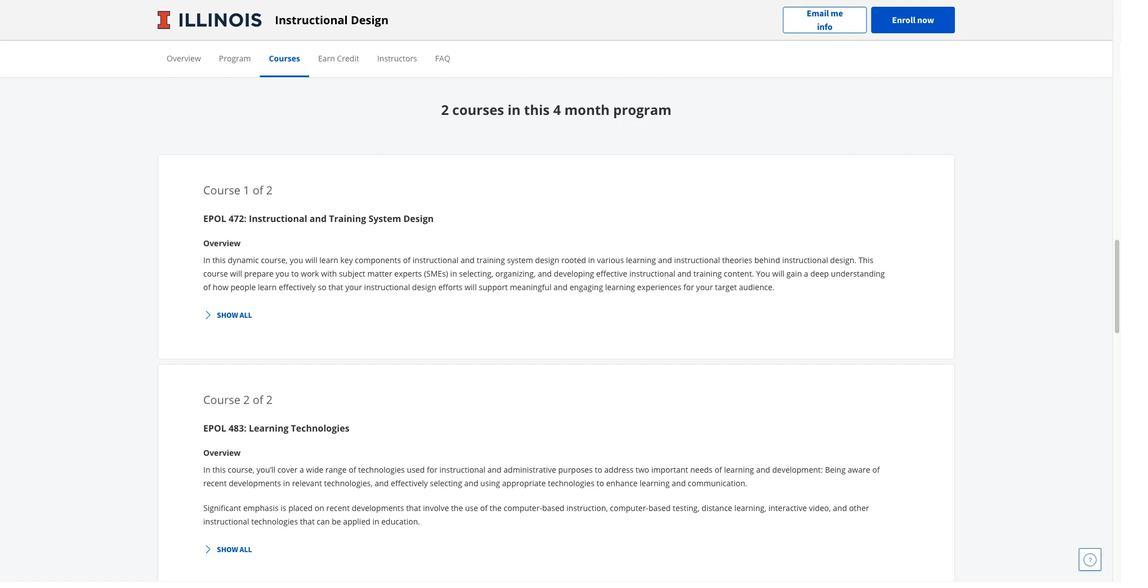 Task type: locate. For each thing, give the bounding box(es) containing it.
0 horizontal spatial based
[[543, 502, 565, 513]]

overview down 483:
[[203, 447, 241, 458]]

instructional down "significant" at the bottom left of page
[[203, 516, 249, 527]]

472:
[[229, 212, 247, 225]]

1 vertical spatial overview
[[203, 238, 241, 248]]

1 vertical spatial recent
[[326, 502, 350, 513]]

1 horizontal spatial a
[[804, 268, 809, 279]]

0 horizontal spatial you
[[276, 268, 289, 279]]

in inside in this dynamic course, you will learn key components of instructional and training system design rooted in various learning and instructional theories behind instructional design. this course will prepare you to work with subject matter experts (smes) in selecting, organizing, and developing effective instructional and training content. you will gain a deep understanding of how people learn effectively so that your instructional design efforts will support meaningful and engaging learning experiences for your target audience.
[[203, 254, 210, 265]]

0 vertical spatial you
[[290, 254, 303, 265]]

1 vertical spatial learn
[[258, 281, 277, 292]]

0 vertical spatial in
[[203, 254, 210, 265]]

instructional
[[275, 12, 348, 28], [249, 212, 307, 225]]

2 vertical spatial technologies
[[251, 516, 298, 527]]

instructional up earn
[[275, 12, 348, 28]]

2 vertical spatial overview
[[203, 447, 241, 458]]

learning up communication. on the right
[[725, 464, 755, 475]]

design up credit
[[351, 12, 389, 28]]

1 show all button from the top
[[199, 305, 257, 325]]

used
[[407, 464, 425, 475]]

learning right various
[[626, 254, 656, 265]]

2 vertical spatial that
[[300, 516, 315, 527]]

instructional inside significant emphasis is placed on recent developments that involve the use of the computer-based instruction, computer-based testing, distance learning, interactive video, and other instructional technologies that can be applied in education.
[[203, 516, 249, 527]]

instructors
[[377, 53, 417, 63]]

1 vertical spatial show all
[[217, 544, 252, 554]]

course, up the 'prepare'
[[261, 254, 288, 265]]

show all down "significant" at the bottom left of page
[[217, 544, 252, 554]]

of right the aware
[[873, 464, 880, 475]]

2 vertical spatial to
[[597, 478, 604, 488]]

learning
[[710, 1, 742, 12], [168, 24, 200, 35], [302, 24, 334, 35], [168, 47, 200, 57], [249, 422, 289, 434]]

design left rooted
[[535, 254, 560, 265]]

all for 1
[[240, 310, 252, 320]]

emphasis
[[243, 502, 279, 513]]

your down subject
[[345, 281, 362, 292]]

learning down two on the bottom right of page
[[640, 478, 670, 488]]

2
[[441, 101, 449, 119], [266, 182, 273, 198], [243, 392, 250, 407], [266, 392, 273, 407]]

will up work
[[305, 254, 318, 265]]

learning left outcomes
[[710, 1, 742, 12]]

technologies down is at the left bottom of the page
[[251, 516, 298, 527]]

enhance
[[607, 478, 638, 488]]

0 vertical spatial design
[[245, 47, 269, 57]]

1 horizontal spatial effectively
[[391, 478, 428, 488]]

design down selection
[[245, 47, 269, 57]]

of
[[253, 182, 263, 198], [403, 254, 411, 265], [203, 281, 211, 292], [253, 392, 263, 407], [349, 464, 356, 475], [715, 464, 722, 475], [873, 464, 880, 475], [480, 502, 488, 513]]

you up work
[[290, 254, 303, 265]]

distance
[[702, 502, 733, 513]]

0 vertical spatial technologies
[[358, 464, 405, 475]]

0 vertical spatial training
[[477, 254, 505, 265]]

credit
[[337, 53, 359, 63]]

1 all from the top
[[240, 310, 252, 320]]

based left testing,
[[649, 502, 671, 513]]

2 course from the top
[[203, 392, 241, 407]]

overview down university of illinois image
[[167, 53, 201, 63]]

1 horizontal spatial technologies
[[358, 464, 405, 475]]

placed
[[289, 502, 313, 513]]

design down (smes) at the top of the page
[[412, 281, 437, 292]]

training up the "selecting,"
[[477, 254, 505, 265]]

cover
[[278, 464, 298, 475]]

design right system
[[404, 212, 434, 225]]

instructional inside in this course, you'll cover a wide range of technologies  used for instructional and administrative purposes to address two important needs of learning and development: being aware of recent developments in relevant technologies, and effectively selecting and using appropriate technologies to enhance learning and communication.
[[440, 464, 486, 475]]

1 vertical spatial show all button
[[199, 539, 257, 560]]

for
[[684, 281, 695, 292], [427, 464, 438, 475]]

show
[[217, 310, 238, 320], [217, 544, 238, 554]]

this inside in this dynamic course, you will learn key components of instructional and training system design rooted in various learning and instructional theories behind instructional design. this course will prepare you to work with subject matter experts (smes) in selecting, organizing, and developing effective instructional and training content. you will gain a deep understanding of how people learn effectively so that your instructional design efforts will support meaningful and engaging learning experiences for your target audience.
[[212, 254, 226, 265]]

0 vertical spatial this
[[524, 101, 550, 119]]

how
[[213, 281, 229, 292]]

selecting,
[[459, 268, 494, 279]]

2 vertical spatial this
[[212, 464, 226, 475]]

university of illinois image
[[158, 11, 262, 29]]

show all button for 2
[[199, 539, 257, 560]]

0 vertical spatial all
[[240, 310, 252, 320]]

2 show all from the top
[[217, 544, 252, 554]]

involve
[[423, 502, 449, 513]]

that right so
[[329, 281, 343, 292]]

show down "significant" at the bottom left of page
[[217, 544, 238, 554]]

1 vertical spatial to
[[595, 464, 603, 475]]

0 horizontal spatial effectively
[[279, 281, 316, 292]]

selecting
[[430, 478, 462, 488]]

course for course 2 of 2
[[203, 392, 241, 407]]

4
[[554, 101, 561, 119]]

1 vertical spatial effectively
[[391, 478, 428, 488]]

technology down learning technology selection
[[202, 47, 243, 57]]

this up "significant" at the bottom left of page
[[212, 464, 226, 475]]

all down people
[[240, 310, 252, 320]]

you right the 'prepare'
[[276, 268, 289, 279]]

in inside in this course, you'll cover a wide range of technologies  used for instructional and administrative purposes to address two important needs of learning and development: being aware of recent developments in relevant technologies, and effectively selecting and using appropriate technologies to enhance learning and communication.
[[203, 464, 210, 475]]

1 vertical spatial for
[[427, 464, 438, 475]]

2 computer- from the left
[[610, 502, 649, 513]]

technologies down purposes
[[548, 478, 595, 488]]

in inside significant emphasis is placed on recent developments that involve the use of the computer-based instruction, computer-based testing, distance learning, interactive video, and other instructional technologies that can be applied in education.
[[373, 516, 380, 527]]

learning down university of illinois image
[[168, 47, 200, 57]]

that
[[329, 281, 343, 292], [406, 502, 421, 513], [300, 516, 315, 527]]

significant
[[203, 502, 241, 513]]

learning down effective
[[605, 281, 636, 292]]

engaging
[[570, 281, 603, 292]]

earn credit link
[[318, 53, 359, 63]]

1 horizontal spatial recent
[[326, 502, 350, 513]]

2 all from the top
[[240, 544, 252, 554]]

0 horizontal spatial developments
[[229, 478, 281, 488]]

on
[[315, 502, 324, 513]]

course,
[[261, 254, 288, 265], [228, 464, 255, 475]]

1 epol from the top
[[203, 212, 226, 225]]

0 horizontal spatial a
[[300, 464, 304, 475]]

1 vertical spatial design
[[404, 212, 434, 225]]

1 vertical spatial course,
[[228, 464, 255, 475]]

1 vertical spatial course
[[203, 392, 241, 407]]

developments inside in this course, you'll cover a wide range of technologies  used for instructional and administrative purposes to address two important needs of learning and development: being aware of recent developments in relevant technologies, and effectively selecting and using appropriate technologies to enhance learning and communication.
[[229, 478, 281, 488]]

2 horizontal spatial design
[[535, 254, 560, 265]]

0 vertical spatial epol
[[203, 212, 226, 225]]

show all button down "significant" at the bottom left of page
[[199, 539, 257, 560]]

technology up credit
[[336, 24, 377, 35]]

technologies
[[358, 464, 405, 475], [548, 478, 595, 488], [251, 516, 298, 527]]

2 epol from the top
[[203, 422, 226, 434]]

1 vertical spatial a
[[300, 464, 304, 475]]

design
[[351, 12, 389, 28], [404, 212, 434, 225]]

0 vertical spatial overview
[[167, 53, 201, 63]]

1 show from the top
[[217, 310, 238, 320]]

this for of
[[212, 464, 226, 475]]

program
[[614, 101, 672, 119]]

0 horizontal spatial design
[[351, 12, 389, 28]]

that down placed
[[300, 516, 315, 527]]

for right "used"
[[427, 464, 438, 475]]

recent
[[203, 478, 227, 488], [326, 502, 350, 513]]

0 vertical spatial design
[[351, 12, 389, 28]]

in down cover
[[283, 478, 290, 488]]

recent inside significant emphasis is placed on recent developments that involve the use of the computer-based instruction, computer-based testing, distance learning, interactive video, and other instructional technologies that can be applied in education.
[[326, 502, 350, 513]]

of up communication. on the right
[[715, 464, 722, 475]]

learning technology implementation
[[302, 24, 438, 35]]

show all for 1
[[217, 310, 252, 320]]

0 vertical spatial to
[[291, 268, 299, 279]]

learn up with
[[320, 254, 339, 265]]

to inside in this dynamic course, you will learn key components of instructional and training system design rooted in various learning and instructional theories behind instructional design. this course will prepare you to work with subject matter experts (smes) in selecting, organizing, and developing effective instructional and training content. you will gain a deep understanding of how people learn effectively so that your instructional design efforts will support meaningful and engaging learning experiences for your target audience.
[[291, 268, 299, 279]]

1 horizontal spatial computer-
[[610, 502, 649, 513]]

purposes
[[559, 464, 593, 475]]

email
[[807, 8, 829, 19]]

the left use
[[451, 502, 463, 513]]

you
[[290, 254, 303, 265], [276, 268, 289, 279]]

this up course
[[212, 254, 226, 265]]

0 vertical spatial show all
[[217, 310, 252, 320]]

deep
[[811, 268, 829, 279]]

the right use
[[490, 502, 502, 513]]

recent up be
[[326, 502, 350, 513]]

overview for course 1 of 2
[[203, 238, 241, 248]]

show all
[[217, 310, 252, 320], [217, 544, 252, 554]]

0 horizontal spatial recent
[[203, 478, 227, 488]]

1 horizontal spatial developments
[[352, 502, 404, 513]]

0 vertical spatial a
[[804, 268, 809, 279]]

to left work
[[291, 268, 299, 279]]

show all button down how
[[199, 305, 257, 325]]

1 vertical spatial show
[[217, 544, 238, 554]]

1 horizontal spatial your
[[697, 281, 713, 292]]

course, left you'll
[[228, 464, 255, 475]]

instructional up "selecting" at the bottom left of the page
[[440, 464, 486, 475]]

developments down you'll
[[229, 478, 281, 488]]

in right rooted
[[589, 254, 595, 265]]

1 horizontal spatial learn
[[320, 254, 339, 265]]

1 show all from the top
[[217, 310, 252, 320]]

for right experiences
[[684, 281, 695, 292]]

0 horizontal spatial course,
[[228, 464, 255, 475]]

0 vertical spatial recent
[[203, 478, 227, 488]]

show down how
[[217, 310, 238, 320]]

2 the from the left
[[490, 502, 502, 513]]

computer- down enhance
[[610, 502, 649, 513]]

effectively inside in this course, you'll cover a wide range of technologies  used for instructional and administrative purposes to address two important needs of learning and development: being aware of recent developments in relevant technologies, and effectively selecting and using appropriate technologies to enhance learning and communication.
[[391, 478, 428, 488]]

(smes)
[[424, 268, 448, 279]]

program
[[219, 53, 251, 63]]

in up course
[[203, 254, 210, 265]]

1 horizontal spatial design
[[404, 212, 434, 225]]

needs
[[691, 464, 713, 475]]

technology
[[202, 24, 243, 35], [336, 24, 377, 35], [202, 47, 243, 57]]

0 vertical spatial course
[[203, 182, 241, 198]]

in
[[203, 254, 210, 265], [203, 464, 210, 475]]

0 vertical spatial show
[[217, 310, 238, 320]]

course for course 1 of 2
[[203, 182, 241, 198]]

developments inside significant emphasis is placed on recent developments that involve the use of the computer-based instruction, computer-based testing, distance learning, interactive video, and other instructional technologies that can be applied in education.
[[352, 502, 404, 513]]

info
[[818, 21, 833, 32]]

technology for implementation
[[336, 24, 377, 35]]

1 your from the left
[[345, 281, 362, 292]]

of right use
[[480, 502, 488, 513]]

that up education.
[[406, 502, 421, 513]]

0 horizontal spatial for
[[427, 464, 438, 475]]

course up 483:
[[203, 392, 241, 407]]

will down the "selecting,"
[[465, 281, 477, 292]]

epol left 483:
[[203, 422, 226, 434]]

applied
[[343, 516, 371, 527]]

a left wide
[[300, 464, 304, 475]]

1 vertical spatial all
[[240, 544, 252, 554]]

0 vertical spatial learn
[[320, 254, 339, 265]]

learning technology design
[[168, 47, 269, 57]]

0 vertical spatial that
[[329, 281, 343, 292]]

effectively down work
[[279, 281, 316, 292]]

2 right 1
[[266, 182, 273, 198]]

a right gain
[[804, 268, 809, 279]]

learning down context on the top of page
[[168, 24, 200, 35]]

learning up earn
[[302, 24, 334, 35]]

effectively
[[279, 281, 316, 292], [391, 478, 428, 488]]

and
[[199, 1, 213, 12], [310, 212, 327, 225], [461, 254, 475, 265], [658, 254, 673, 265], [538, 268, 552, 279], [678, 268, 692, 279], [554, 281, 568, 292], [488, 464, 502, 475], [757, 464, 771, 475], [375, 478, 389, 488], [465, 478, 479, 488], [672, 478, 686, 488], [833, 502, 848, 513]]

to
[[291, 268, 299, 279], [595, 464, 603, 475], [597, 478, 604, 488]]

can
[[317, 516, 330, 527]]

overview for course 2 of 2
[[203, 447, 241, 458]]

1 vertical spatial this
[[212, 254, 226, 265]]

1 vertical spatial technologies
[[548, 478, 595, 488]]

with
[[321, 268, 337, 279]]

epol left 472:
[[203, 212, 226, 225]]

0 vertical spatial show all button
[[199, 305, 257, 325]]

your
[[345, 281, 362, 292], [697, 281, 713, 292]]

certificate menu element
[[158, 41, 956, 77]]

0 vertical spatial developments
[[229, 478, 281, 488]]

0 horizontal spatial the
[[451, 502, 463, 513]]

instruction,
[[567, 502, 608, 513]]

based down in this course, you'll cover a wide range of technologies  used for instructional and administrative purposes to address two important needs of learning and development: being aware of recent developments in relevant technologies, and effectively selecting and using appropriate technologies to enhance learning and communication.
[[543, 502, 565, 513]]

this for components
[[212, 254, 226, 265]]

2 in from the top
[[203, 464, 210, 475]]

important
[[652, 464, 689, 475]]

1 vertical spatial training
[[694, 268, 722, 279]]

1 based from the left
[[543, 502, 565, 513]]

instructional design
[[275, 12, 389, 28]]

learning for learning technology design
[[168, 47, 200, 57]]

email me info button
[[783, 6, 867, 34]]

1 horizontal spatial the
[[490, 502, 502, 513]]

all down "emphasis"
[[240, 544, 252, 554]]

2 show from the top
[[217, 544, 238, 554]]

1 course from the top
[[203, 182, 241, 198]]

recent inside in this course, you'll cover a wide range of technologies  used for instructional and administrative purposes to address two important needs of learning and development: being aware of recent developments in relevant technologies, and effectively selecting and using appropriate technologies to enhance learning and communication.
[[203, 478, 227, 488]]

1 the from the left
[[451, 502, 463, 513]]

of right 1
[[253, 182, 263, 198]]

faq link
[[435, 53, 451, 63]]

1 horizontal spatial design
[[412, 281, 437, 292]]

in right applied at the left bottom of page
[[373, 516, 380, 527]]

instructional up (smes) at the top of the page
[[413, 254, 459, 265]]

2 up 483:
[[243, 392, 250, 407]]

prepare
[[244, 268, 274, 279]]

will
[[305, 254, 318, 265], [230, 268, 242, 279], [773, 268, 785, 279], [465, 281, 477, 292]]

0 horizontal spatial that
[[300, 516, 315, 527]]

epol for course 1 of 2
[[203, 212, 226, 225]]

your left the 'target'
[[697, 281, 713, 292]]

0 horizontal spatial your
[[345, 281, 362, 292]]

matter
[[368, 268, 393, 279]]

overview up dynamic
[[203, 238, 241, 248]]

0 horizontal spatial technologies
[[251, 516, 298, 527]]

computer-
[[504, 502, 543, 513], [610, 502, 649, 513]]

developments up applied at the left bottom of page
[[352, 502, 404, 513]]

course left 1
[[203, 182, 241, 198]]

effectively down "used"
[[391, 478, 428, 488]]

1 in from the top
[[203, 254, 210, 265]]

1 vertical spatial that
[[406, 502, 421, 513]]

this inside in this course, you'll cover a wide range of technologies  used for instructional and administrative purposes to address two important needs of learning and development: being aware of recent developments in relevant technologies, and effectively selecting and using appropriate technologies to enhance learning and communication.
[[212, 464, 226, 475]]

computer- down appropriate
[[504, 502, 543, 513]]

1 computer- from the left
[[504, 502, 543, 513]]

learning
[[626, 254, 656, 265], [605, 281, 636, 292], [725, 464, 755, 475], [640, 478, 670, 488]]

to left address
[[595, 464, 603, 475]]

this left 4
[[524, 101, 550, 119]]

1 horizontal spatial that
[[329, 281, 343, 292]]

1 vertical spatial developments
[[352, 502, 404, 513]]

0 vertical spatial course,
[[261, 254, 288, 265]]

effectively inside in this dynamic course, you will learn key components of instructional and training system design rooted in various learning and instructional theories behind instructional design. this course will prepare you to work with subject matter experts (smes) in selecting, organizing, and developing effective instructional and training content. you will gain a deep understanding of how people learn effectively so that your instructional design efforts will support meaningful and engaging learning experiences for your target audience.
[[279, 281, 316, 292]]

learning for learning technology selection
[[168, 24, 200, 35]]

0 horizontal spatial training
[[477, 254, 505, 265]]

and inside significant emphasis is placed on recent developments that involve the use of the computer-based instruction, computer-based testing, distance learning, interactive video, and other instructional technologies that can be applied in education.
[[833, 502, 848, 513]]

epol for course 2 of 2
[[203, 422, 226, 434]]

2 show all button from the top
[[199, 539, 257, 560]]

2 courses in this 4 month program
[[441, 101, 672, 119]]

address
[[605, 464, 634, 475]]

for inside in this dynamic course, you will learn key components of instructional and training system design rooted in various learning and instructional theories behind instructional design. this course will prepare you to work with subject matter experts (smes) in selecting, organizing, and developing effective instructional and training content. you will gain a deep understanding of how people learn effectively so that your instructional design efforts will support meaningful and engaging learning experiences for your target audience.
[[684, 281, 695, 292]]

technologies left "used"
[[358, 464, 405, 475]]

1 vertical spatial in
[[203, 464, 210, 475]]

1 horizontal spatial for
[[684, 281, 695, 292]]

learning technology selection
[[168, 24, 277, 35]]

technology down context and learner analysis at left top
[[202, 24, 243, 35]]

training up the 'target'
[[694, 268, 722, 279]]

aware
[[848, 464, 871, 475]]

learn down the 'prepare'
[[258, 281, 277, 292]]

0 horizontal spatial computer-
[[504, 502, 543, 513]]

1 horizontal spatial course,
[[261, 254, 288, 265]]

show all down people
[[217, 310, 252, 320]]

system
[[507, 254, 533, 265]]

analysis
[[243, 1, 272, 12]]

1 vertical spatial epol
[[203, 422, 226, 434]]

developing
[[554, 268, 595, 279]]

the
[[451, 502, 463, 513], [490, 502, 502, 513]]

to left enhance
[[597, 478, 604, 488]]

0 vertical spatial effectively
[[279, 281, 316, 292]]

in for in this dynamic course, you will learn key components of instructional and training system design rooted in various learning and instructional theories behind instructional design. this course will prepare you to work with subject matter experts (smes) in selecting, organizing, and developing effective instructional and training content. you will gain a deep understanding of how people learn effectively so that your instructional design efforts will support meaningful and engaging learning experiences for your target audience.
[[203, 254, 210, 265]]

subject
[[339, 268, 366, 279]]

testing,
[[673, 502, 700, 513]]

0 vertical spatial for
[[684, 281, 695, 292]]

design.
[[831, 254, 857, 265]]

instructional right 472:
[[249, 212, 307, 225]]

1 horizontal spatial based
[[649, 502, 671, 513]]



Task type: vqa. For each thing, say whether or not it's contained in the screenshot.
"experiences"
yes



Task type: describe. For each thing, give the bounding box(es) containing it.
technologies,
[[324, 478, 373, 488]]

of up experts
[[403, 254, 411, 265]]

components
[[355, 254, 401, 265]]

selection
[[245, 24, 277, 35]]

instructional up experiences
[[630, 268, 676, 279]]

1 vertical spatial you
[[276, 268, 289, 279]]

learning outcomes assessment
[[710, 1, 826, 12]]

a inside in this course, you'll cover a wide range of technologies  used for instructional and administrative purposes to address two important needs of learning and development: being aware of recent developments in relevant technologies, and effectively selecting and using appropriate technologies to enhance learning and communication.
[[300, 464, 304, 475]]

show all for 2
[[217, 544, 252, 554]]

work
[[301, 268, 319, 279]]

in inside in this course, you'll cover a wide range of technologies  used for instructional and administrative purposes to address two important needs of learning and development: being aware of recent developments in relevant technologies, and effectively selecting and using appropriate technologies to enhance learning and communication.
[[283, 478, 290, 488]]

course
[[203, 268, 228, 279]]

that inside in this dynamic course, you will learn key components of instructional and training system design rooted in various learning and instructional theories behind instructional design. this course will prepare you to work with subject matter experts (smes) in selecting, organizing, and developing effective instructional and training content. you will gain a deep understanding of how people learn effectively so that your instructional design efforts will support meaningful and engaging learning experiences for your target audience.
[[329, 281, 343, 292]]

learning for learning technology implementation
[[302, 24, 334, 35]]

appropriate
[[502, 478, 546, 488]]

1 vertical spatial design
[[535, 254, 560, 265]]

will up people
[[230, 268, 242, 279]]

technologies
[[291, 422, 350, 434]]

month
[[565, 101, 610, 119]]

administrative
[[504, 464, 557, 475]]

technology for selection
[[202, 24, 243, 35]]

you
[[757, 268, 771, 279]]

0 vertical spatial instructional
[[275, 12, 348, 28]]

significant emphasis is placed on recent developments that involve the use of the computer-based instruction, computer-based testing, distance learning, interactive video, and other instructional technologies that can be applied in education.
[[203, 502, 870, 527]]

rooted
[[562, 254, 586, 265]]

me
[[831, 8, 843, 19]]

various
[[597, 254, 624, 265]]

instructors link
[[377, 53, 417, 63]]

show for 1
[[217, 310, 238, 320]]

0 horizontal spatial learn
[[258, 281, 277, 292]]

overview inside certificate menu element
[[167, 53, 201, 63]]

1 horizontal spatial you
[[290, 254, 303, 265]]

two
[[636, 464, 650, 475]]

evaluation
[[890, 1, 928, 12]]

epol 472: instructional and training system design
[[203, 212, 434, 225]]

2 vertical spatial design
[[412, 281, 437, 292]]

2 your from the left
[[697, 281, 713, 292]]

being
[[825, 464, 846, 475]]

support
[[479, 281, 508, 292]]

of up technologies,
[[349, 464, 356, 475]]

course, inside in this dynamic course, you will learn key components of instructional and training system design rooted in various learning and instructional theories behind instructional design. this course will prepare you to work with subject matter experts (smes) in selecting, organizing, and developing effective instructional and training content. you will gain a deep understanding of how people learn effectively so that your instructional design efforts will support meaningful and engaging learning experiences for your target audience.
[[261, 254, 288, 265]]

theories
[[723, 254, 753, 265]]

program link
[[219, 53, 251, 63]]

in for in this course, you'll cover a wide range of technologies  used for instructional and administrative purposes to address two important needs of learning and development: being aware of recent developments in relevant technologies, and effectively selecting and using appropriate technologies to enhance learning and communication.
[[203, 464, 210, 475]]

earn
[[318, 53, 335, 63]]

epol 483: learning technologies
[[203, 422, 350, 434]]

courses
[[269, 53, 300, 63]]

people
[[231, 281, 256, 292]]

earn credit
[[318, 53, 359, 63]]

of left how
[[203, 281, 211, 292]]

all for 2
[[240, 544, 252, 554]]

development:
[[773, 464, 823, 475]]

2 up epol 483: learning technologies
[[266, 392, 273, 407]]

show all button for 1
[[199, 305, 257, 325]]

this
[[859, 254, 874, 265]]

instructional up gain
[[783, 254, 829, 265]]

wide
[[306, 464, 324, 475]]

of up epol 483: learning technologies
[[253, 392, 263, 407]]

context
[[168, 1, 197, 12]]

effective
[[597, 268, 628, 279]]

be
[[332, 516, 341, 527]]

formative
[[851, 1, 888, 12]]

is
[[281, 502, 287, 513]]

2 based from the left
[[649, 502, 671, 513]]

audience.
[[739, 281, 775, 292]]

relevant
[[292, 478, 322, 488]]

instructional up the 'target'
[[675, 254, 721, 265]]

meaningful
[[510, 281, 552, 292]]

development
[[788, 24, 837, 35]]

learning for learning outcomes assessment
[[710, 1, 742, 12]]

formative evaluation
[[851, 1, 928, 12]]

assessment development
[[742, 24, 837, 35]]

key
[[341, 254, 353, 265]]

understanding
[[831, 268, 885, 279]]

in right courses
[[508, 101, 521, 119]]

course, inside in this course, you'll cover a wide range of technologies  used for instructional and administrative purposes to address two important needs of learning and development: being aware of recent developments in relevant technologies, and effectively selecting and using appropriate technologies to enhance learning and communication.
[[228, 464, 255, 475]]

will right you
[[773, 268, 785, 279]]

dynamic
[[228, 254, 259, 265]]

experiences
[[638, 281, 682, 292]]

now
[[918, 14, 935, 26]]

video,
[[810, 502, 831, 513]]

1
[[243, 182, 250, 198]]

of inside significant emphasis is placed on recent developments that involve the use of the computer-based instruction, computer-based testing, distance learning, interactive video, and other instructional technologies that can be applied in education.
[[480, 502, 488, 513]]

learner
[[215, 1, 241, 12]]

organizing,
[[496, 268, 536, 279]]

show for 2
[[217, 544, 238, 554]]

instructional down matter
[[364, 281, 410, 292]]

you'll
[[257, 464, 276, 475]]

target
[[715, 281, 737, 292]]

education.
[[382, 516, 420, 527]]

for inside in this course, you'll cover a wide range of technologies  used for instructional and administrative purposes to address two important needs of learning and development: being aware of recent developments in relevant technologies, and effectively selecting and using appropriate technologies to enhance learning and communication.
[[427, 464, 438, 475]]

1 vertical spatial instructional
[[249, 212, 307, 225]]

faq
[[435, 53, 451, 63]]

email me info
[[807, 8, 843, 32]]

content.
[[724, 268, 755, 279]]

technologies inside significant emphasis is placed on recent developments that involve the use of the computer-based instruction, computer-based testing, distance learning, interactive video, and other instructional technologies that can be applied in education.
[[251, 516, 298, 527]]

2 horizontal spatial that
[[406, 502, 421, 513]]

in up efforts
[[450, 268, 457, 279]]

1 horizontal spatial training
[[694, 268, 722, 279]]

course 2 of 2
[[203, 392, 273, 407]]

outcomes
[[744, 1, 781, 12]]

learning right 483:
[[249, 422, 289, 434]]

learning,
[[735, 502, 767, 513]]

enroll now
[[893, 14, 935, 26]]

technology for design
[[202, 47, 243, 57]]

2 horizontal spatial technologies
[[548, 478, 595, 488]]

0 horizontal spatial design
[[245, 47, 269, 57]]

2 left courses
[[441, 101, 449, 119]]

overview link
[[167, 53, 201, 63]]

courses
[[453, 101, 504, 119]]

behind
[[755, 254, 781, 265]]

assessment
[[742, 24, 786, 35]]

system
[[369, 212, 401, 225]]

implementation
[[379, 24, 438, 35]]

help center image
[[1084, 553, 1098, 566]]

assessment
[[783, 1, 826, 12]]

a inside in this dynamic course, you will learn key components of instructional and training system design rooted in various learning and instructional theories behind instructional design. this course will prepare you to work with subject matter experts (smes) in selecting, organizing, and developing effective instructional and training content. you will gain a deep understanding of how people learn effectively so that your instructional design efforts will support meaningful and engaging learning experiences for your target audience.
[[804, 268, 809, 279]]

context and learner analysis
[[168, 1, 272, 12]]



